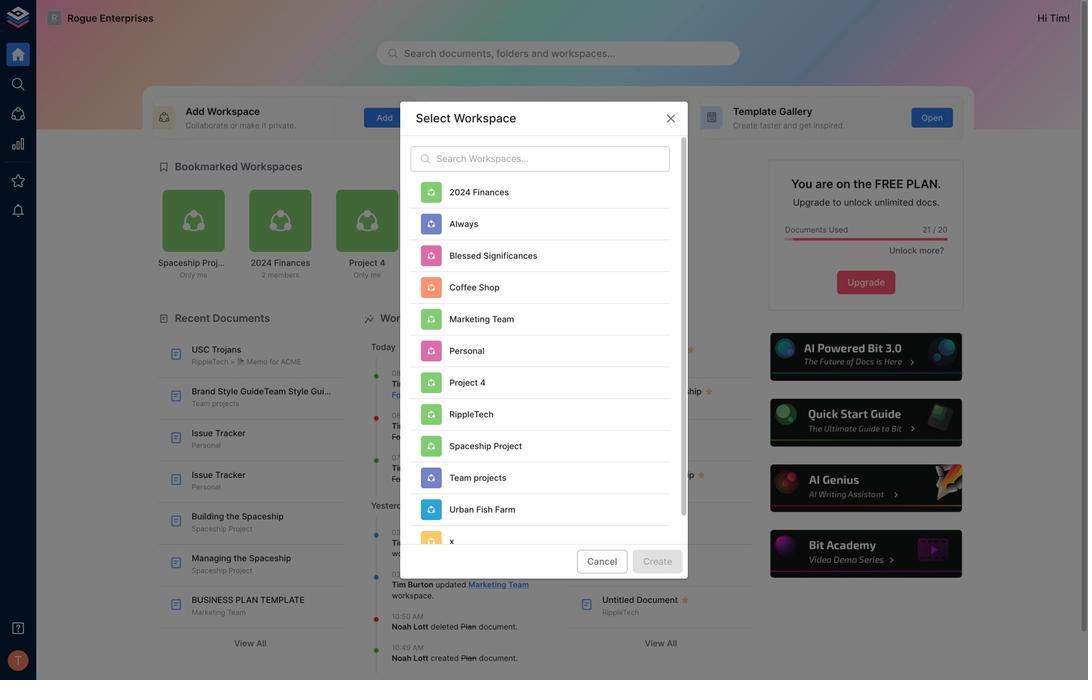 Task type: describe. For each thing, give the bounding box(es) containing it.
3 help image from the top
[[769, 463, 964, 514]]

4 help image from the top
[[769, 528, 964, 580]]

1 help image from the top
[[769, 331, 964, 383]]

2 help image from the top
[[769, 397, 964, 448]]

Search Workspaces... text field
[[437, 146, 670, 172]]



Task type: vqa. For each thing, say whether or not it's contained in the screenshot.
dialog
yes



Task type: locate. For each thing, give the bounding box(es) containing it.
help image
[[769, 331, 964, 383], [769, 397, 964, 448], [769, 463, 964, 514], [769, 528, 964, 580]]

dialog
[[400, 102, 688, 579]]



